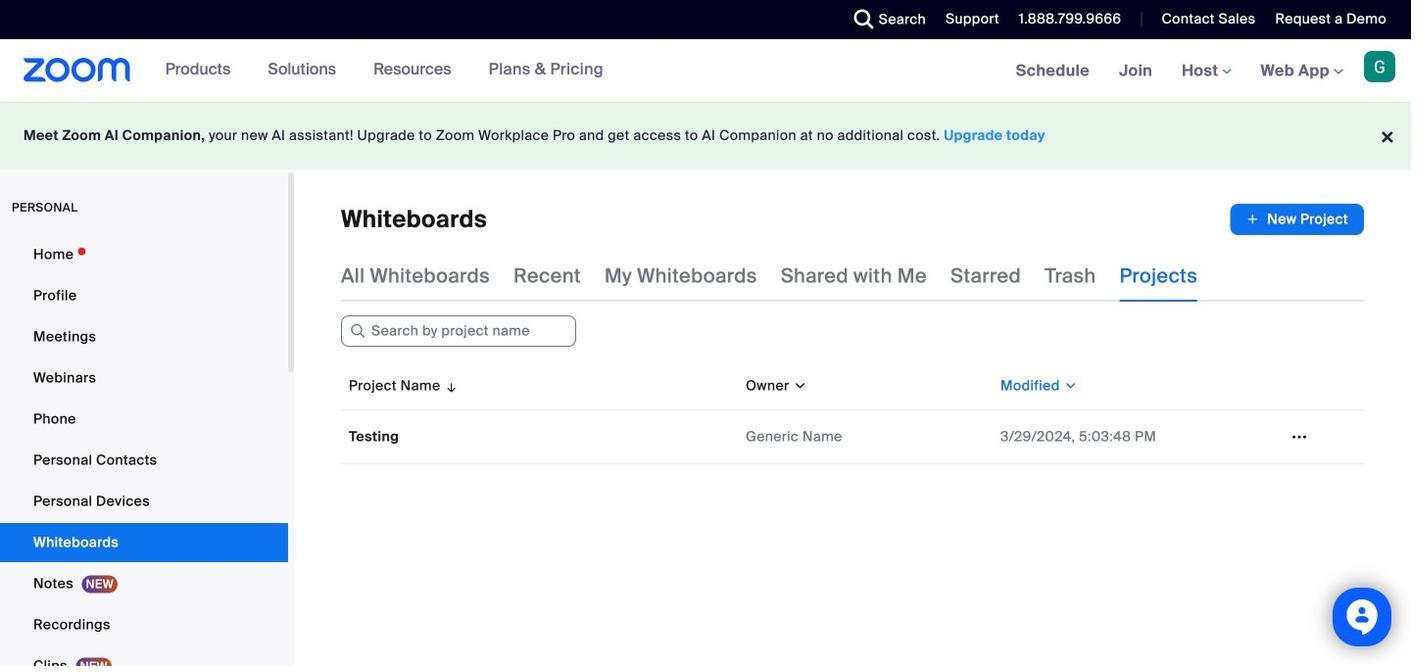 Task type: locate. For each thing, give the bounding box(es) containing it.
banner
[[0, 39, 1412, 103]]

add image
[[1246, 210, 1260, 229]]

application
[[341, 363, 1364, 465]]

edit project image
[[1284, 428, 1315, 446]]

footer
[[0, 102, 1412, 170]]

arrow down image
[[441, 374, 459, 398]]

down image
[[790, 376, 808, 396]]

tabs of all whiteboard page tab list
[[341, 251, 1198, 302]]

product information navigation
[[151, 39, 618, 102]]

profile picture image
[[1364, 51, 1396, 82]]

meetings navigation
[[1002, 39, 1412, 103]]



Task type: vqa. For each thing, say whether or not it's contained in the screenshot.
Personal Menu menu
yes



Task type: describe. For each thing, give the bounding box(es) containing it.
zoom logo image
[[24, 58, 131, 82]]

Search text field
[[341, 316, 576, 347]]

personal menu menu
[[0, 235, 288, 667]]



